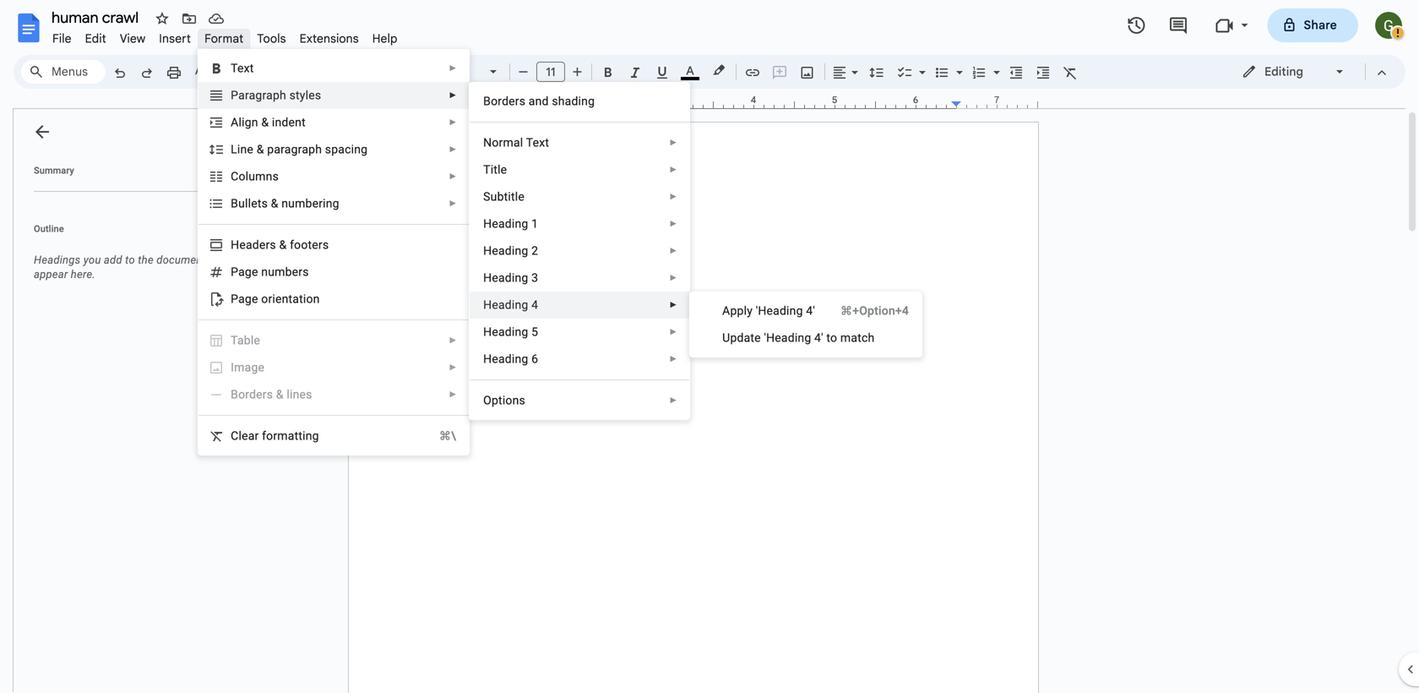 Task type: locate. For each thing, give the bounding box(es) containing it.
apply 'heading 4' a element
[[723, 304, 821, 318]]

p
[[231, 88, 238, 102]]

5 heading from the top
[[484, 325, 529, 339]]

Rename text field
[[46, 7, 149, 27]]

bullets & numbering t element
[[231, 197, 345, 210]]

bulle
[[231, 197, 258, 210]]

& for lign
[[261, 115, 269, 129]]

menu
[[198, 49, 470, 456], [469, 82, 691, 420], [690, 292, 923, 358]]

a for lign
[[231, 115, 239, 129]]

n for s
[[266, 169, 273, 183]]

⌘backslash element
[[419, 428, 457, 445]]

0 vertical spatial page
[[231, 265, 258, 279]]

s for n
[[273, 169, 279, 183]]

& for ine
[[257, 142, 264, 156]]

to left match
[[827, 331, 838, 345]]

page numbers u element
[[231, 265, 314, 279]]

0 horizontal spatial s
[[262, 197, 268, 210]]

a up 'u'
[[723, 304, 731, 318]]

0 vertical spatial a
[[231, 115, 239, 129]]

a pply 'heading 4'
[[723, 304, 816, 318]]

document outline element
[[14, 109, 243, 693]]

o
[[484, 393, 492, 407]]

1 horizontal spatial text
[[526, 136, 550, 150]]

lear
[[239, 429, 259, 443]]

mode and view toolbar
[[1230, 55, 1396, 89]]

4 heading from the top
[[484, 298, 529, 312]]

footers
[[290, 238, 329, 252]]

& for eaders
[[279, 238, 287, 252]]

u
[[268, 265, 275, 279]]

4' for u pdate 'heading 4' to match
[[815, 331, 824, 345]]

to inside headings you add to the document will appear here.
[[125, 254, 135, 266]]

n ormal text
[[484, 136, 550, 150]]

help
[[373, 31, 398, 46]]

appear
[[34, 268, 68, 281]]

subtitle s element
[[484, 190, 530, 204]]

to left the
[[125, 254, 135, 266]]

1 vertical spatial n
[[261, 265, 268, 279]]

& right lign
[[261, 115, 269, 129]]

heading down heading 3
[[484, 298, 529, 312]]

main toolbar
[[105, 0, 1084, 441]]

menu bar
[[46, 22, 405, 50]]

extensions
[[300, 31, 359, 46]]

s right bulle
[[262, 197, 268, 210]]

application
[[0, 0, 1420, 693]]

heading 3 3 element
[[484, 271, 544, 285]]

0 vertical spatial 'heading
[[756, 304, 803, 318]]

0 vertical spatial n
[[266, 169, 273, 183]]

heading up heading 6
[[484, 325, 529, 339]]

to
[[125, 254, 135, 266], [827, 331, 838, 345]]

0 vertical spatial to
[[125, 254, 135, 266]]

image m element
[[231, 360, 270, 374]]

text up p at the top of page
[[231, 61, 254, 75]]

orientation
[[261, 292, 320, 306]]

a
[[231, 115, 239, 129], [723, 304, 731, 318]]

'heading up 'u pdate 'heading 4' to match'
[[756, 304, 803, 318]]

1 page from the top
[[231, 265, 258, 279]]

1 horizontal spatial to
[[827, 331, 838, 345]]

s right colum
[[273, 169, 279, 183]]

menu containing a
[[690, 292, 923, 358]]

heading down heading 5
[[484, 352, 529, 366]]

summary
[[34, 165, 74, 176]]

insert
[[159, 31, 191, 46]]

update 'heading 4' to match u element
[[723, 331, 880, 345]]

1 vertical spatial to
[[827, 331, 838, 345]]

page orientation 3 element
[[231, 292, 325, 306]]

6 heading from the top
[[484, 352, 529, 366]]

here.
[[71, 268, 95, 281]]

& left the lines
[[276, 388, 284, 401]]

heading 2 2 element
[[484, 244, 544, 258]]

⌘+option+4
[[841, 304, 910, 318]]

borders
[[231, 388, 273, 401]]

headings you add to the document will appear here.
[[34, 254, 226, 281]]

1 horizontal spatial a
[[723, 304, 731, 318]]

h
[[231, 238, 239, 252]]

heading
[[484, 217, 529, 231], [484, 244, 529, 258], [484, 271, 529, 285], [484, 298, 529, 312], [484, 325, 529, 339], [484, 352, 529, 366]]

n up "bulle t s & numbering"
[[266, 169, 273, 183]]

t
[[258, 197, 262, 210]]

page n u mbers
[[231, 265, 309, 279]]

s ubtitle
[[484, 190, 525, 204]]

heading 4
[[484, 298, 539, 312]]

menu item
[[199, 354, 469, 381]]

page left u
[[231, 265, 258, 279]]

heading up heading 4
[[484, 271, 529, 285]]

edit
[[85, 31, 106, 46]]

text
[[231, 61, 254, 75], [526, 136, 550, 150]]

1 vertical spatial text
[[526, 136, 550, 150]]

1
[[532, 217, 539, 231]]

0 horizontal spatial a
[[231, 115, 239, 129]]

► inside table menu item
[[449, 336, 457, 345]]

n
[[484, 136, 492, 150]]

paragraph
[[267, 142, 322, 156]]

1 heading from the top
[[484, 217, 529, 231]]

lign
[[239, 115, 258, 129]]

format
[[205, 31, 244, 46]]

1 vertical spatial s
[[262, 197, 268, 210]]

2 page from the top
[[231, 292, 258, 306]]

clear formatting c element
[[231, 429, 324, 443]]

table 2 element
[[231, 333, 265, 347]]

⌘\
[[439, 429, 457, 443]]

p aragraph styles
[[231, 88, 321, 102]]

& right ine
[[257, 142, 264, 156]]

2 heading from the top
[[484, 244, 529, 258]]

paragraph styles p element
[[231, 88, 326, 102]]

►
[[449, 63, 457, 73], [449, 90, 457, 100], [449, 117, 457, 127], [670, 138, 678, 147], [449, 145, 457, 154], [670, 165, 678, 175], [449, 172, 457, 181], [670, 192, 678, 202], [449, 199, 457, 208], [670, 219, 678, 229], [670, 246, 678, 256], [670, 273, 678, 283], [670, 300, 678, 310], [670, 327, 678, 337], [449, 336, 457, 345], [670, 354, 678, 364], [449, 363, 457, 372], [449, 390, 457, 399], [670, 396, 678, 405]]

format menu item
[[198, 29, 251, 49]]

spacing
[[325, 142, 368, 156]]

file menu item
[[46, 29, 78, 49]]

3 heading from the top
[[484, 271, 529, 285]]

menu item containing i
[[199, 354, 469, 381]]

line & paragraph spacing image
[[868, 60, 887, 84]]

1 vertical spatial page
[[231, 292, 258, 306]]

4'
[[807, 304, 816, 318], [815, 331, 824, 345]]

s
[[273, 169, 279, 183], [262, 197, 268, 210]]

heading down subtitle s element
[[484, 217, 529, 231]]

1 vertical spatial a
[[723, 304, 731, 318]]

text color image
[[681, 60, 700, 80]]

0 vertical spatial s
[[273, 169, 279, 183]]

page down page n u mbers
[[231, 292, 258, 306]]

aragraph
[[238, 88, 286, 102]]

arial
[[434, 64, 459, 79]]

1 horizontal spatial s
[[273, 169, 279, 183]]

view menu item
[[113, 29, 152, 49]]

page
[[231, 265, 258, 279], [231, 292, 258, 306]]

text right ormal
[[526, 136, 550, 150]]

lines
[[287, 388, 312, 401]]

1 vertical spatial 'heading
[[764, 331, 812, 345]]

4' up update 'heading 4' to match u element
[[807, 304, 816, 318]]

1 vertical spatial 4'
[[815, 331, 824, 345]]

'heading for pply
[[756, 304, 803, 318]]

a down p at the top of page
[[231, 115, 239, 129]]

l
[[231, 142, 237, 156]]

numbering
[[282, 197, 340, 210]]

colum n s
[[231, 169, 279, 183]]

i
[[231, 360, 234, 374]]

0 horizontal spatial to
[[125, 254, 135, 266]]

heading 4 4 element
[[484, 298, 544, 312]]

& right eaders
[[279, 238, 287, 252]]

0 horizontal spatial text
[[231, 61, 254, 75]]

i m age
[[231, 360, 265, 374]]

4' left match
[[815, 331, 824, 345]]

Font size text field
[[538, 62, 565, 82]]

0 vertical spatial 4'
[[807, 304, 816, 318]]

menu bar containing file
[[46, 22, 405, 50]]

arial option
[[434, 60, 480, 84]]

n left mbers on the left top of page
[[261, 265, 268, 279]]

heading up heading 3
[[484, 244, 529, 258]]

n
[[266, 169, 273, 183], [261, 265, 268, 279]]

share button
[[1268, 8, 1359, 42]]

'heading down apply 'heading 4' a element
[[764, 331, 812, 345]]

menu containing text
[[198, 49, 470, 456]]

editing button
[[1231, 59, 1358, 85]]

s for t
[[262, 197, 268, 210]]

ine
[[237, 142, 254, 156]]

4' for a pply 'heading 4'
[[807, 304, 816, 318]]

menu bar inside menu bar banner
[[46, 22, 405, 50]]



Task type: vqa. For each thing, say whether or not it's contained in the screenshot.
FADE
no



Task type: describe. For each thing, give the bounding box(es) containing it.
ubtitle
[[491, 190, 525, 204]]

itle
[[491, 163, 507, 177]]

will
[[209, 254, 226, 266]]

mbers
[[275, 265, 309, 279]]

2
[[532, 244, 539, 258]]

Font size field
[[537, 62, 572, 83]]

insert menu item
[[152, 29, 198, 49]]

editing
[[1265, 64, 1304, 79]]

title t element
[[484, 163, 512, 177]]

heading 5 5 element
[[484, 325, 544, 339]]

match
[[841, 331, 875, 345]]

extensions menu item
[[293, 29, 366, 49]]

► inside "borders & lines" menu item
[[449, 390, 457, 399]]

age
[[245, 360, 265, 374]]

help menu item
[[366, 29, 405, 49]]

⌘+option+4 element
[[821, 303, 910, 319]]

shading
[[552, 94, 595, 108]]

heading for heading 4
[[484, 298, 529, 312]]

formatting
[[262, 429, 319, 443]]

table menu item
[[199, 327, 469, 354]]

u
[[723, 331, 731, 345]]

heading for heading 6
[[484, 352, 529, 366]]

you
[[83, 254, 101, 266]]

b orders and shading
[[484, 94, 595, 108]]

document
[[157, 254, 206, 266]]

add
[[104, 254, 122, 266]]

outline heading
[[14, 222, 243, 246]]

Star checkbox
[[150, 7, 174, 30]]

h eaders & footers
[[231, 238, 329, 252]]

heading for heading 3
[[484, 271, 529, 285]]

normal text n element
[[484, 136, 555, 150]]

t
[[484, 163, 491, 177]]

insert image image
[[798, 60, 818, 84]]

application containing share
[[0, 0, 1420, 693]]

Menus field
[[21, 60, 106, 84]]

share
[[1305, 18, 1338, 33]]

edit menu item
[[78, 29, 113, 49]]

view
[[120, 31, 146, 46]]

bulle t s & numbering
[[231, 197, 340, 210]]

a for pply
[[723, 304, 731, 318]]

align & indent a element
[[231, 115, 311, 129]]

heading 5
[[484, 325, 539, 339]]

heading 6 6 element
[[484, 352, 544, 366]]

l ine & paragraph spacing
[[231, 142, 368, 156]]

eaders
[[239, 238, 276, 252]]

ptions
[[492, 393, 526, 407]]

tools
[[257, 31, 286, 46]]

o ptions
[[484, 393, 526, 407]]

file
[[52, 31, 72, 46]]

n for u
[[261, 265, 268, 279]]

and
[[529, 94, 549, 108]]

0 vertical spatial text
[[231, 61, 254, 75]]

styles
[[290, 88, 321, 102]]

& right t
[[271, 197, 279, 210]]

4
[[532, 298, 539, 312]]

summary heading
[[34, 164, 74, 177]]

a lign & indent
[[231, 115, 306, 129]]

borders and shading b element
[[484, 94, 600, 108]]

borders & lines menu item
[[199, 381, 469, 408]]

heading 2
[[484, 244, 539, 258]]

orders
[[491, 94, 526, 108]]

headings
[[34, 254, 81, 266]]

headers & footers h element
[[231, 238, 334, 252]]

menu containing b
[[469, 82, 691, 420]]

borders & lines q element
[[231, 388, 317, 401]]

columns n element
[[231, 169, 284, 183]]

5
[[532, 325, 539, 339]]

pply
[[731, 304, 753, 318]]

'heading for pdate
[[764, 331, 812, 345]]

borders & lines
[[231, 388, 312, 401]]

menu bar banner
[[0, 0, 1420, 693]]

heading for heading 1
[[484, 217, 529, 231]]

heading 1 1 element
[[484, 217, 544, 231]]

page for page n u mbers
[[231, 265, 258, 279]]

text s element
[[231, 61, 259, 75]]

the
[[138, 254, 154, 266]]

6
[[532, 352, 539, 366]]

page orientation
[[231, 292, 320, 306]]

table
[[231, 333, 260, 347]]

right margin image
[[953, 96, 1038, 108]]

tools menu item
[[251, 29, 293, 49]]

page for page orientation
[[231, 292, 258, 306]]

3
[[532, 271, 539, 285]]

colum
[[231, 169, 266, 183]]

b
[[484, 94, 491, 108]]

options o element
[[484, 393, 531, 407]]

heading for heading 5
[[484, 325, 529, 339]]

to inside menu
[[827, 331, 838, 345]]

highlight color image
[[710, 60, 729, 80]]

heading for heading 2
[[484, 244, 529, 258]]

heading 3
[[484, 271, 539, 285]]

t itle
[[484, 163, 507, 177]]

c
[[231, 429, 239, 443]]

& inside menu item
[[276, 388, 284, 401]]

indent
[[272, 115, 306, 129]]

line & paragraph spacing l element
[[231, 142, 373, 156]]

pdate
[[731, 331, 761, 345]]

c lear formatting
[[231, 429, 319, 443]]

ormal
[[492, 136, 523, 150]]

u pdate 'heading 4' to match
[[723, 331, 875, 345]]

s
[[484, 190, 491, 204]]

heading 6
[[484, 352, 539, 366]]

outline
[[34, 224, 64, 234]]

heading 1
[[484, 217, 539, 231]]

m
[[234, 360, 245, 374]]



